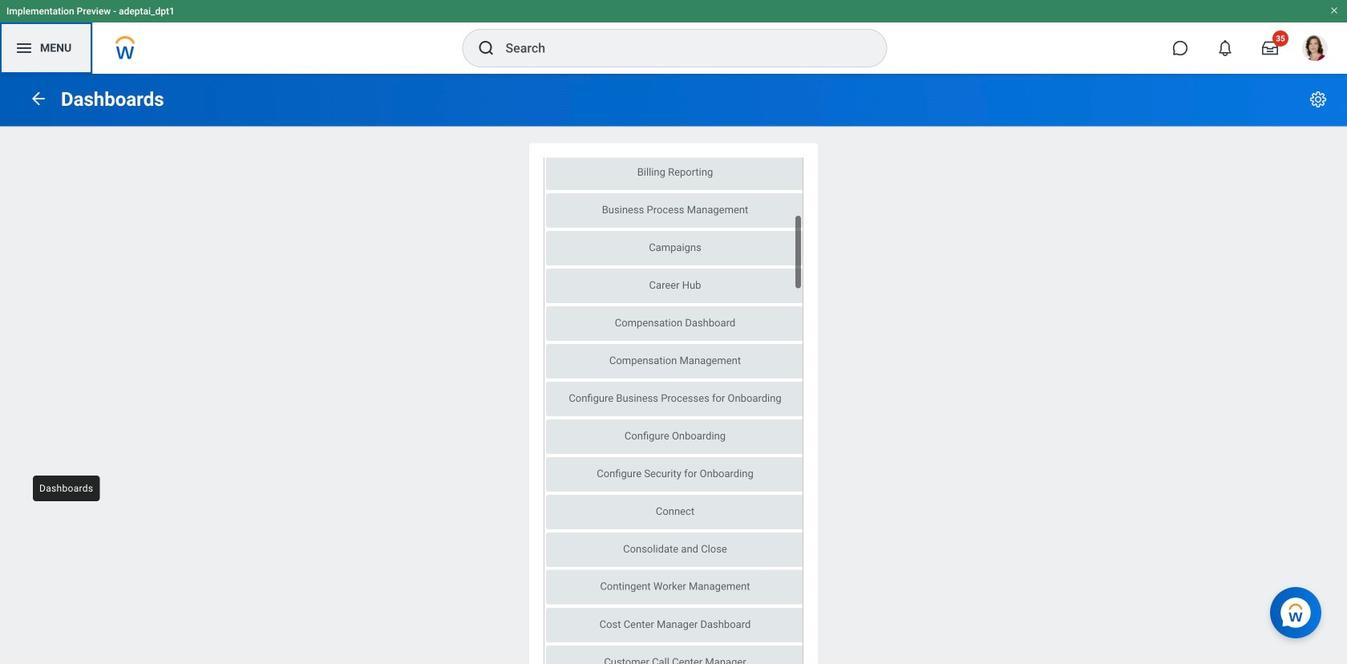 Task type: locate. For each thing, give the bounding box(es) containing it.
Search Workday  search field
[[506, 30, 854, 66]]

profile logan mcneil image
[[1303, 35, 1329, 64]]

inbox large image
[[1263, 40, 1279, 56]]

justify image
[[14, 39, 34, 58]]

main content
[[0, 74, 1348, 664]]

banner
[[0, 0, 1348, 74]]

notifications large image
[[1218, 40, 1234, 56]]

previous page image
[[29, 89, 48, 108]]



Task type: vqa. For each thing, say whether or not it's contained in the screenshot.
inbox large Icon
yes



Task type: describe. For each thing, give the bounding box(es) containing it.
configure image
[[1309, 90, 1329, 109]]

close environment banner image
[[1330, 6, 1340, 15]]

search image
[[477, 39, 496, 58]]



